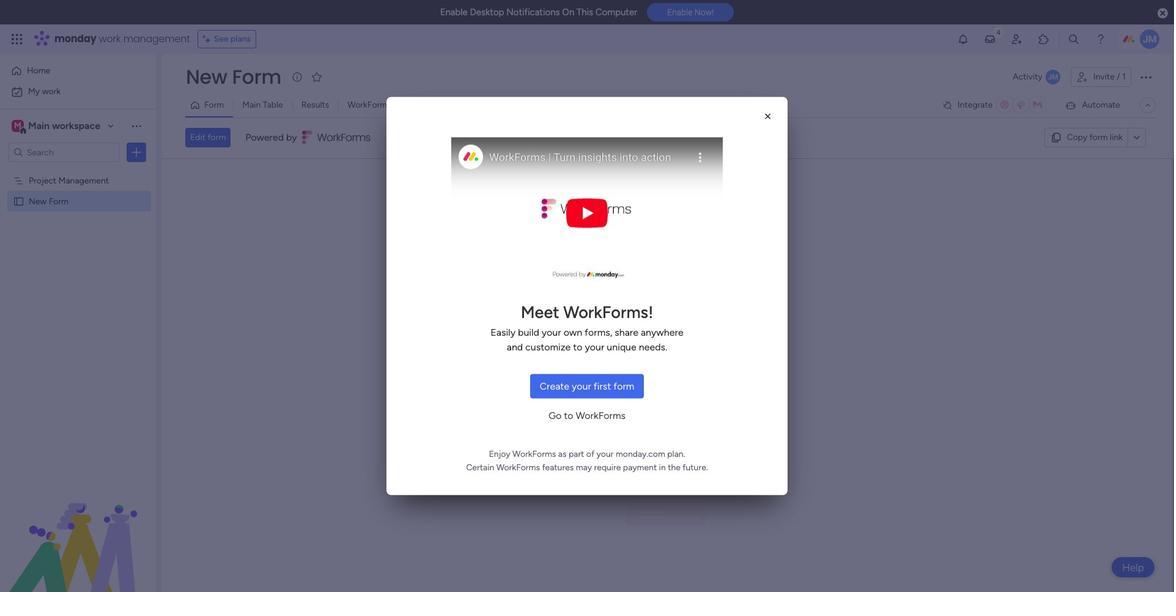 Task type: describe. For each thing, give the bounding box(es) containing it.
workspace
[[52, 120, 100, 132]]

close image
[[762, 110, 775, 123]]

easily
[[491, 326, 516, 338]]

home link
[[7, 61, 149, 81]]

invite / 1
[[1094, 72, 1127, 82]]

project
[[29, 175, 56, 185]]

results button
[[292, 95, 339, 115]]

workforms left the submission on the top of the page
[[348, 100, 391, 110]]

lottie animation element
[[0, 469, 156, 592]]

future.
[[683, 462, 708, 473]]

New Form field
[[183, 63, 285, 91]]

needs.
[[639, 341, 668, 353]]

form for edit form
[[208, 132, 226, 143]]

main workspace
[[28, 120, 100, 132]]

link
[[1111, 132, 1123, 143]]

build
[[645, 307, 667, 319]]

your inside button
[[572, 380, 592, 392]]

main for main table
[[243, 100, 261, 110]]

1 horizontal spatial by
[[626, 260, 644, 280]]

copy
[[1068, 132, 1088, 143]]

1 horizontal spatial new
[[186, 63, 227, 91]]

desktop
[[470, 7, 505, 18]]

invite members image
[[1012, 33, 1024, 45]]

invite / 1 button
[[1071, 67, 1132, 87]]

jeremy miller image
[[1141, 29, 1160, 49]]

list box containing project management
[[0, 167, 156, 377]]

notifications image
[[958, 33, 970, 45]]

share
[[615, 326, 639, 338]]

management
[[58, 175, 109, 185]]

workforms submission viewer
[[348, 100, 466, 110]]

enable for enable desktop notifications on this computer
[[440, 7, 468, 18]]

go to workforms
[[549, 410, 626, 421]]

your up customize
[[542, 326, 562, 338]]

monday work management
[[54, 32, 190, 46]]

see plans
[[214, 34, 251, 44]]

your inside enjoy workforms as part of your monday.com plan. certain workforms features may require payment in the future.
[[597, 449, 614, 459]]

and
[[507, 341, 523, 353]]

Search in workspace field
[[26, 145, 102, 159]]

new inside list box
[[29, 196, 47, 206]]

as
[[559, 449, 567, 459]]

enjoy workforms as part of your monday.com plan. certain workforms features may require payment in the future.
[[466, 449, 708, 473]]

dapulse close image
[[1158, 7, 1169, 20]]

workspace image
[[12, 119, 24, 133]]

workforms!
[[564, 302, 654, 322]]

workforms down first
[[576, 410, 626, 421]]

monday
[[54, 32, 96, 46]]

edit form
[[190, 132, 226, 143]]

enable for enable now!
[[668, 7, 693, 17]]

1 horizontal spatial new form
[[186, 63, 281, 91]]

see
[[214, 34, 229, 44]]

0 horizontal spatial new form
[[29, 196, 69, 206]]

invite
[[1094, 72, 1115, 82]]

features
[[542, 462, 574, 473]]

customize
[[526, 341, 571, 353]]

enjoy
[[489, 449, 511, 459]]

own
[[564, 326, 583, 338]]

meet
[[521, 302, 560, 322]]

4 image
[[994, 25, 1005, 39]]

main table button
[[233, 95, 292, 115]]

forms,
[[585, 326, 613, 338]]

your down forms, at bottom
[[585, 341, 605, 353]]

edit form button
[[185, 128, 231, 148]]

first
[[594, 380, 612, 392]]

powered by
[[246, 132, 297, 143]]

monday marketplace image
[[1038, 33, 1051, 45]]

viewer
[[440, 100, 466, 110]]

create your first form button
[[530, 374, 645, 399]]

form for build form
[[669, 307, 690, 319]]

start
[[589, 260, 622, 280]]

part
[[569, 449, 585, 459]]

show board description image
[[290, 71, 305, 83]]

notifications
[[507, 7, 560, 18]]

select product image
[[11, 33, 23, 45]]

let's
[[555, 260, 585, 280]]

help
[[1123, 561, 1145, 574]]

management
[[123, 32, 190, 46]]

plans
[[231, 34, 251, 44]]

work for monday
[[99, 32, 121, 46]]

automate button
[[1061, 95, 1126, 115]]

of
[[587, 449, 595, 459]]

home option
[[7, 61, 149, 81]]

go to workforms button
[[539, 404, 636, 428]]

enable desktop notifications on this computer
[[440, 7, 638, 18]]



Task type: vqa. For each thing, say whether or not it's contained in the screenshot.
form for Edit form
yes



Task type: locate. For each thing, give the bounding box(es) containing it.
let's start by building your form
[[555, 260, 781, 280]]

by right "start" at the right
[[626, 260, 644, 280]]

public board image
[[13, 195, 24, 207]]

create
[[540, 380, 570, 392]]

1 vertical spatial form
[[204, 100, 224, 110]]

form for copy form link
[[1090, 132, 1109, 143]]

form
[[232, 63, 281, 91], [204, 100, 224, 110], [49, 196, 69, 206]]

enable left desktop
[[440, 7, 468, 18]]

1
[[1123, 72, 1127, 82]]

unique
[[607, 341, 637, 353]]

may
[[576, 462, 592, 473]]

0 horizontal spatial form
[[49, 196, 69, 206]]

build form button
[[636, 301, 700, 325]]

enable now! button
[[648, 3, 735, 22]]

go
[[549, 410, 562, 421]]

main for main workspace
[[28, 120, 50, 132]]

build form
[[645, 307, 690, 319]]

new form down project
[[29, 196, 69, 206]]

integrate
[[958, 100, 993, 110]]

my work
[[28, 86, 61, 97]]

by
[[286, 132, 297, 143], [626, 260, 644, 280]]

workforms up features
[[513, 449, 556, 459]]

main left 'table'
[[243, 100, 261, 110]]

this
[[577, 7, 594, 18]]

enable inside button
[[668, 7, 693, 17]]

my work link
[[7, 82, 149, 102]]

home
[[27, 65, 50, 76]]

option
[[0, 169, 156, 172]]

your right building
[[711, 260, 743, 280]]

new
[[186, 63, 227, 91], [29, 196, 47, 206]]

0 vertical spatial to
[[574, 341, 583, 353]]

/
[[1118, 72, 1121, 82]]

work for my
[[42, 86, 61, 97]]

to inside "go to workforms" button
[[564, 410, 574, 421]]

enable now!
[[668, 7, 714, 17]]

1 vertical spatial by
[[626, 260, 644, 280]]

0 vertical spatial new form
[[186, 63, 281, 91]]

workspace selection element
[[12, 119, 102, 135]]

main inside button
[[243, 100, 261, 110]]

main table
[[243, 100, 283, 110]]

your left first
[[572, 380, 592, 392]]

0 horizontal spatial new
[[29, 196, 47, 206]]

computer
[[596, 7, 638, 18]]

1 horizontal spatial enable
[[668, 7, 693, 17]]

results
[[302, 100, 329, 110]]

workforms down enjoy
[[497, 462, 540, 473]]

edit
[[190, 132, 206, 143]]

add to favorites image
[[311, 71, 323, 83]]

0 vertical spatial main
[[243, 100, 261, 110]]

new up form button
[[186, 63, 227, 91]]

help button
[[1113, 557, 1155, 578]]

help image
[[1095, 33, 1108, 45]]

build
[[518, 326, 540, 338]]

form button
[[185, 95, 233, 115]]

0 horizontal spatial main
[[28, 120, 50, 132]]

meet workforms! easily build your own forms, share anywhere and customize to your unique needs.
[[491, 302, 684, 353]]

to down own
[[574, 341, 583, 353]]

copy form link
[[1068, 132, 1123, 143]]

0 vertical spatial by
[[286, 132, 297, 143]]

plan.
[[668, 449, 686, 459]]

update feed image
[[985, 33, 997, 45]]

1 vertical spatial new
[[29, 196, 47, 206]]

workforms
[[348, 100, 391, 110], [576, 410, 626, 421], [513, 449, 556, 459], [497, 462, 540, 473]]

see plans button
[[197, 30, 256, 48]]

in
[[659, 462, 666, 473]]

to right go
[[564, 410, 574, 421]]

1 vertical spatial new form
[[29, 196, 69, 206]]

to
[[574, 341, 583, 353], [564, 410, 574, 421]]

payment
[[623, 462, 657, 473]]

main
[[243, 100, 261, 110], [28, 120, 50, 132]]

form up the edit form
[[204, 100, 224, 110]]

1 vertical spatial work
[[42, 86, 61, 97]]

enable
[[440, 7, 468, 18], [668, 7, 693, 17]]

m
[[14, 121, 21, 131]]

by right the powered
[[286, 132, 297, 143]]

form
[[1090, 132, 1109, 143], [208, 132, 226, 143], [747, 260, 781, 280], [669, 307, 690, 319], [614, 380, 635, 392]]

main inside workspace selection element
[[28, 120, 50, 132]]

my
[[28, 86, 40, 97]]

certain
[[466, 462, 495, 473]]

enable left now!
[[668, 7, 693, 17]]

0 horizontal spatial work
[[42, 86, 61, 97]]

lottie animation image
[[0, 469, 156, 592]]

search everything image
[[1068, 33, 1081, 45]]

new form up form button
[[186, 63, 281, 91]]

your
[[711, 260, 743, 280], [542, 326, 562, 338], [585, 341, 605, 353], [572, 380, 592, 392], [597, 449, 614, 459]]

new right 'public board' icon
[[29, 196, 47, 206]]

work inside option
[[42, 86, 61, 97]]

building
[[648, 260, 706, 280]]

0 vertical spatial new
[[186, 63, 227, 91]]

1 vertical spatial main
[[28, 120, 50, 132]]

powered
[[246, 132, 284, 143]]

form up main table
[[232, 63, 281, 91]]

submission
[[394, 100, 438, 110]]

list box
[[0, 167, 156, 377]]

work right my
[[42, 86, 61, 97]]

integrate button
[[937, 92, 1056, 118]]

2 horizontal spatial form
[[232, 63, 281, 91]]

monday.com
[[616, 449, 666, 459]]

1 horizontal spatial main
[[243, 100, 261, 110]]

your up require at the right bottom
[[597, 449, 614, 459]]

work right monday
[[99, 32, 121, 46]]

collapse board header image
[[1144, 100, 1153, 110]]

0 horizontal spatial enable
[[440, 7, 468, 18]]

0 vertical spatial form
[[232, 63, 281, 91]]

anywhere
[[641, 326, 684, 338]]

workforms logo image
[[302, 128, 371, 148]]

to inside meet workforms! easily build your own forms, share anywhere and customize to your unique needs.
[[574, 341, 583, 353]]

1 horizontal spatial form
[[204, 100, 224, 110]]

now!
[[695, 7, 714, 17]]

2 vertical spatial form
[[49, 196, 69, 206]]

activity
[[1014, 72, 1043, 82]]

form down project management
[[49, 196, 69, 206]]

main right workspace "image"
[[28, 120, 50, 132]]

project management
[[29, 175, 109, 185]]

table
[[263, 100, 283, 110]]

1 vertical spatial to
[[564, 410, 574, 421]]

copy form link button
[[1045, 128, 1128, 147]]

on
[[563, 7, 575, 18]]

form inside button
[[204, 100, 224, 110]]

0 horizontal spatial by
[[286, 132, 297, 143]]

0 vertical spatial work
[[99, 32, 121, 46]]

the
[[668, 462, 681, 473]]

1 horizontal spatial work
[[99, 32, 121, 46]]

create your first form
[[540, 380, 635, 392]]

workforms submission viewer button
[[339, 95, 466, 115]]

activity button
[[1009, 67, 1067, 87]]

automate
[[1083, 100, 1121, 110]]

work
[[99, 32, 121, 46], [42, 86, 61, 97]]

new form
[[186, 63, 281, 91], [29, 196, 69, 206]]

my work option
[[7, 82, 149, 102]]

require
[[594, 462, 621, 473]]



